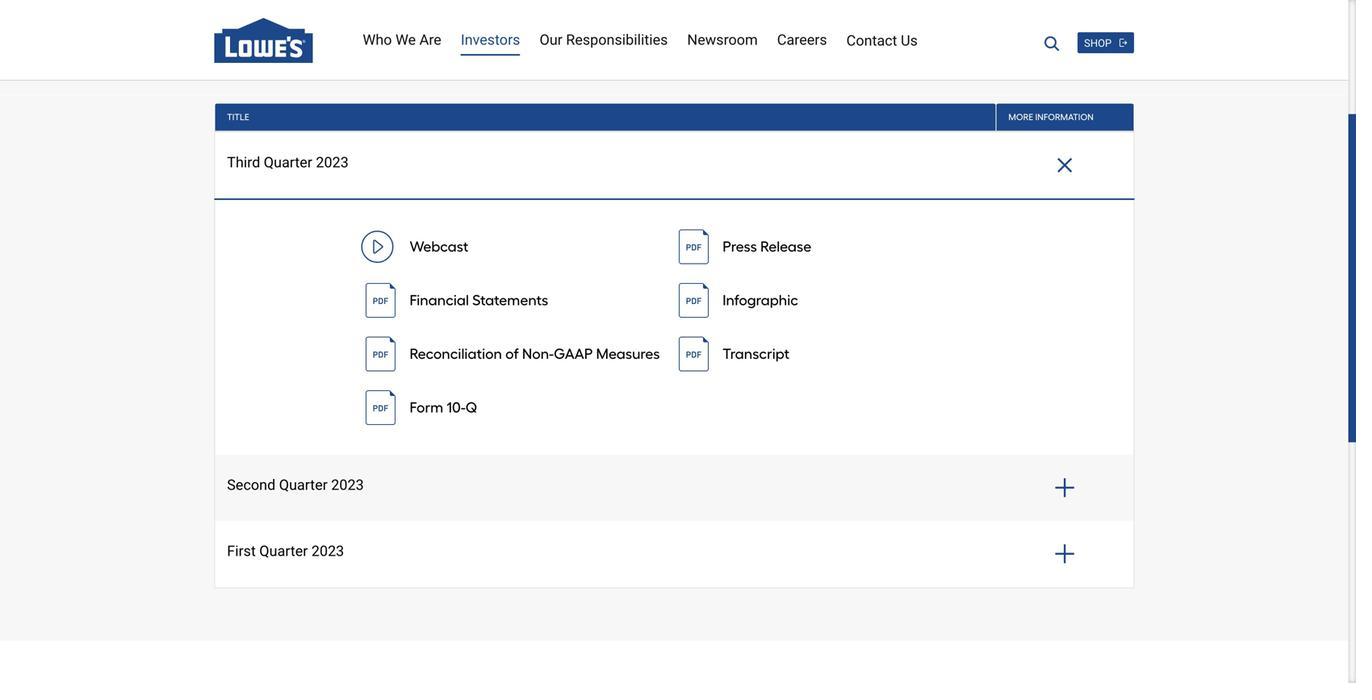 Task type: vqa. For each thing, say whether or not it's contained in the screenshot.
the at
no



Task type: locate. For each thing, give the bounding box(es) containing it.
archive
[[1017, 29, 1066, 46]]

we
[[396, 31, 416, 48]]

us
[[901, 32, 918, 49]]

quarter right second
[[279, 477, 328, 494]]

tab list
[[214, 27, 1135, 63]]

are
[[420, 31, 442, 48]]

contact us link
[[847, 31, 918, 51]]

infographic link
[[674, 290, 798, 311]]

2023 inside "tab list"
[[289, 29, 321, 46]]

2021 link
[[582, 27, 765, 62]]

quarter right third at the left
[[264, 154, 312, 171]]

careers link
[[777, 30, 827, 51]]

q
[[466, 399, 477, 417]]

who
[[363, 31, 392, 48]]

reconciliation of non-gaap measures
[[410, 346, 660, 363]]

who we are link
[[363, 30, 442, 51]]

10-
[[447, 399, 466, 417]]

tab list containing 2023
[[214, 27, 1135, 63]]

2 vertical spatial quarter
[[259, 543, 308, 560]]

0 vertical spatial quarter
[[264, 154, 312, 171]]

1 vertical spatial quarter
[[279, 477, 328, 494]]

reconciliation of non-gaap measures link
[[361, 344, 660, 365]]

first
[[227, 543, 256, 560]]

statements
[[472, 292, 548, 309]]

more information
[[1009, 112, 1094, 123]]

webcast link
[[361, 237, 469, 258]]

2022 link
[[398, 27, 581, 62]]

third
[[227, 154, 260, 171]]

who we are
[[363, 31, 442, 48]]

financial statements
[[410, 292, 548, 309]]

newsroom
[[687, 31, 758, 48]]

quarter
[[264, 154, 312, 171], [279, 477, 328, 494], [259, 543, 308, 560]]

quarter right first on the left of the page
[[259, 543, 308, 560]]

information
[[1036, 112, 1094, 123]]

quarter for first
[[259, 543, 308, 560]]

investors
[[461, 31, 520, 48]]

2021
[[659, 29, 688, 46]]

financial
[[410, 292, 469, 309]]

archive link
[[951, 27, 1133, 62]]

more
[[1009, 112, 1034, 123]]

careers
[[777, 31, 827, 48]]

press release link
[[674, 237, 812, 258]]

investors link
[[461, 30, 520, 51]]

2023 for third quarter 2023
[[316, 154, 349, 171]]

2023
[[289, 29, 321, 46], [316, 154, 349, 171], [331, 477, 364, 494], [312, 543, 344, 560]]

contact us
[[847, 32, 918, 49]]

press release
[[723, 238, 812, 256]]

shop link
[[1084, 37, 1128, 49]]

our responsibilities
[[540, 31, 668, 48]]

financial statements link
[[361, 290, 548, 311]]

our
[[540, 31, 563, 48]]

measures
[[596, 346, 660, 363]]

our responsibilities link
[[540, 30, 668, 51]]



Task type: describe. For each thing, give the bounding box(es) containing it.
contact
[[847, 32, 897, 49]]

release
[[761, 238, 812, 256]]

quarter for third
[[264, 154, 312, 171]]

form
[[410, 399, 443, 417]]

webcast
[[410, 238, 469, 256]]

2020 link
[[766, 27, 949, 62]]

transcript link
[[674, 344, 790, 365]]

lowe's logo image
[[214, 18, 313, 63]]

second quarter 2023
[[227, 477, 364, 494]]

third quarter 2023
[[227, 154, 349, 171]]

transcript
[[723, 346, 790, 363]]

2023 link
[[214, 27, 397, 62]]

infographic
[[723, 292, 798, 309]]

press
[[723, 238, 757, 256]]

title
[[227, 112, 249, 123]]

2022
[[473, 29, 506, 46]]

2023 for first quarter 2023
[[312, 543, 344, 560]]

form 10-q
[[410, 399, 477, 417]]

reconciliation
[[410, 346, 502, 363]]

first quarter 2023
[[227, 543, 344, 560]]

responsibilities
[[566, 31, 668, 48]]

quarter for second
[[279, 477, 328, 494]]

non-
[[522, 346, 554, 363]]

2020
[[841, 29, 874, 46]]

gaap
[[554, 346, 593, 363]]

of
[[506, 346, 519, 363]]

newsroom link
[[687, 30, 758, 51]]

2023 for second quarter 2023
[[331, 477, 364, 494]]

shop
[[1084, 37, 1112, 49]]

second
[[227, 477, 276, 494]]

form 10-q link
[[361, 398, 477, 419]]



